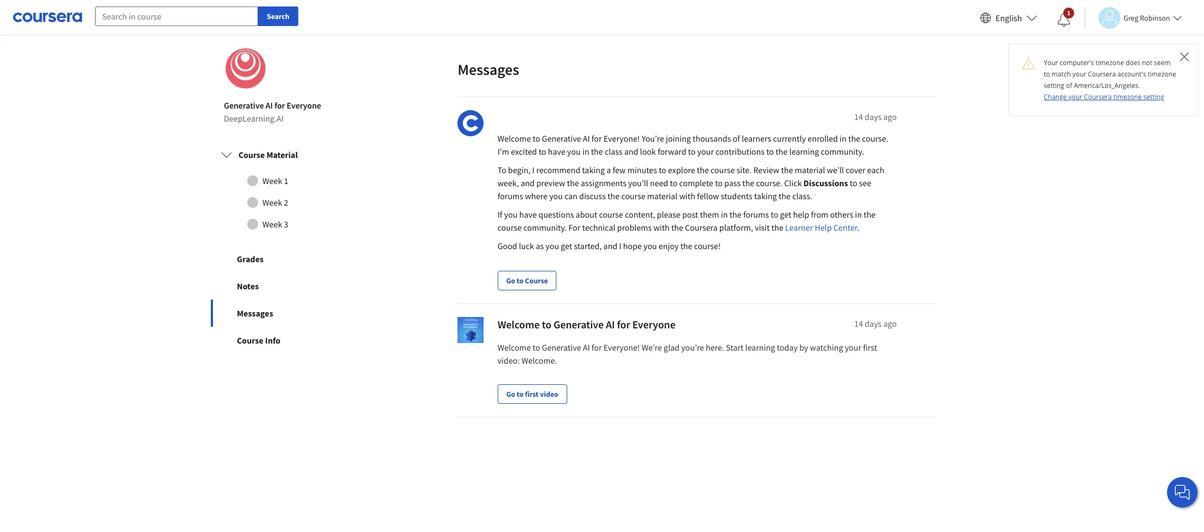 Task type: locate. For each thing, give the bounding box(es) containing it.
material down need
[[647, 191, 678, 201]]

complete
[[679, 178, 714, 188]]

discuss
[[579, 191, 606, 201]]

0 vertical spatial first
[[863, 342, 877, 353]]

coursera
[[1088, 70, 1116, 79], [1084, 92, 1112, 102], [685, 222, 718, 233]]

chat with us image
[[1174, 484, 1191, 502]]

week up week 2
[[263, 175, 282, 186]]

generative inside generative ai for everyone deeplearning.ai
[[224, 100, 264, 111]]

i inside to begin, i recommend taking a few minutes to explore the course site. review the material we'll cover each week, and preview the assignments you'll need to complete to pass the course. click
[[532, 165, 535, 175]]

1 vertical spatial everyone
[[633, 318, 676, 331]]

go down video:
[[506, 390, 515, 399]]

the down the currently
[[776, 146, 788, 157]]

.
[[857, 222, 860, 233]]

coursera down "america/los_angeles." on the top of page
[[1084, 92, 1112, 102]]

1 week from the top
[[263, 175, 282, 186]]

to inside welcome to generative ai for everyone! we're glad you're here. start learning today by watching your first video: welcome.
[[533, 342, 540, 353]]

1 horizontal spatial i
[[619, 241, 622, 252]]

course inside dropdown button
[[239, 149, 265, 160]]

welcome inside welcome to generative ai for everyone! you're joining thousands of learners currently enrolled in the course. i'm excited to have you in the class and look forward to your contributions to the learning community.
[[498, 133, 531, 144]]

1 vertical spatial first
[[525, 390, 539, 399]]

1 vertical spatial forums
[[744, 209, 769, 220]]

2 vertical spatial welcome
[[498, 342, 531, 353]]

0 horizontal spatial learning
[[746, 342, 775, 353]]

ai inside welcome to generative ai for everyone! you're joining thousands of learners currently enrolled in the course. i'm excited to have you in the class and look forward to your contributions to the learning community.
[[583, 133, 590, 144]]

1 horizontal spatial with
[[680, 191, 696, 201]]

1 horizontal spatial and
[[604, 241, 618, 252]]

everyone!
[[604, 133, 640, 144], [604, 342, 640, 353]]

timezone up "america/los_angeles." on the top of page
[[1096, 58, 1124, 67]]

1 horizontal spatial course.
[[862, 133, 889, 144]]

0 horizontal spatial messages
[[237, 308, 273, 319]]

course
[[711, 165, 735, 175], [621, 191, 646, 201], [599, 209, 623, 220], [498, 222, 522, 233]]

1 vertical spatial course
[[525, 276, 548, 286]]

i right the begin,
[[532, 165, 535, 175]]

1 horizontal spatial taking
[[754, 191, 777, 201]]

0 vertical spatial material
[[795, 165, 825, 175]]

1 vertical spatial of
[[733, 133, 740, 144]]

course material button
[[213, 140, 366, 170]]

material
[[795, 165, 825, 175], [647, 191, 678, 201]]

1 vertical spatial 14
[[855, 318, 863, 329]]

3 welcome from the top
[[498, 342, 531, 353]]

1 horizontal spatial of
[[1066, 81, 1073, 90]]

1 everyone! from the top
[[604, 133, 640, 144]]

0 vertical spatial setting
[[1044, 81, 1065, 90]]

community. up "we'll" on the top
[[821, 146, 865, 157]]

1 up computer's at right
[[1067, 9, 1071, 17]]

2
[[284, 197, 288, 208]]

everyone up the we're
[[633, 318, 676, 331]]

everyone! inside welcome to generative ai for everyone! you're joining thousands of learners currently enrolled in the course. i'm excited to have you in the class and look forward to your contributions to the learning community.
[[604, 133, 640, 144]]

taking down 'review'
[[754, 191, 777, 201]]

from
[[811, 209, 829, 220]]

the left class
[[591, 146, 603, 157]]

community. inside if you have questions about course content, please post them in the forums to get help from others in the course community. for technical problems with the coursera platform, visit the
[[524, 222, 567, 233]]

timezone down account's
[[1114, 92, 1142, 102]]

ai inside welcome to generative ai for everyone! we're glad you're here. start learning today by watching your first video: welcome.
[[583, 342, 590, 353]]

0 vertical spatial i
[[532, 165, 535, 175]]

setting down account's
[[1144, 92, 1165, 102]]

assignments
[[581, 178, 627, 188]]

1 vertical spatial with
[[654, 222, 670, 233]]

generative inside welcome to generative ai for everyone! you're joining thousands of learners currently enrolled in the course. i'm excited to have you in the class and look forward to your contributions to the learning community.
[[542, 133, 581, 144]]

2 go from the top
[[506, 390, 515, 399]]

get down for
[[561, 241, 572, 252]]

the down site.
[[743, 178, 755, 188]]

go for go to first video
[[506, 390, 515, 399]]

0 vertical spatial 14
[[855, 111, 863, 122]]

others
[[830, 209, 854, 220]]

2 14 from the top
[[855, 318, 863, 329]]

1 vertical spatial have
[[519, 209, 537, 220]]

change your coursera timezone setting link
[[1044, 92, 1165, 102]]

1 horizontal spatial material
[[795, 165, 825, 175]]

0 vertical spatial taking
[[582, 165, 605, 175]]

0 vertical spatial with
[[680, 191, 696, 201]]

your right watching
[[845, 342, 862, 353]]

start
[[726, 342, 744, 353]]

first left video
[[525, 390, 539, 399]]

welcome inside welcome to generative ai for everyone! we're glad you're here. start learning today by watching your first video: welcome.
[[498, 342, 531, 353]]

welcome for welcome to generative ai for everyone! you're joining thousands of learners currently enrolled in the course. i'm excited to have you in the class and look forward to your contributions to the learning community.
[[498, 133, 531, 144]]

generative for welcome to generative ai for everyone! we're glad you're here. start learning today by watching your first video: welcome.
[[542, 342, 581, 353]]

in left class
[[583, 146, 589, 157]]

go
[[506, 276, 515, 286], [506, 390, 515, 399]]

messages inside messages link
[[237, 308, 273, 319]]

1 vertical spatial ago
[[884, 318, 897, 329]]

course inside to begin, i recommend taking a few minutes to explore the course site. review the material we'll cover each week, and preview the assignments you'll need to complete to pass the course. click
[[711, 165, 735, 175]]

2 horizontal spatial and
[[625, 146, 638, 157]]

and inside welcome to generative ai for everyone! you're joining thousands of learners currently enrolled in the course. i'm excited to have you in the class and look forward to your contributions to the learning community.
[[625, 146, 638, 157]]

week 3
[[263, 219, 288, 230]]

have up recommend
[[548, 146, 566, 157]]

0 vertical spatial course
[[239, 149, 265, 160]]

days
[[865, 111, 882, 122], [865, 318, 882, 329]]

1 14 from the top
[[855, 111, 863, 122]]

get left help
[[780, 209, 792, 220]]

help center image
[[1176, 486, 1189, 500]]

hope
[[623, 241, 642, 252]]

week for week 3
[[263, 219, 282, 230]]

you
[[567, 146, 581, 157], [549, 191, 563, 201], [504, 209, 518, 220], [546, 241, 559, 252], [644, 241, 657, 252]]

0 vertical spatial and
[[625, 146, 638, 157]]

2 vertical spatial course
[[237, 335, 264, 346]]

0 horizontal spatial taking
[[582, 165, 605, 175]]

0 vertical spatial get
[[780, 209, 792, 220]]

get
[[780, 209, 792, 220], [561, 241, 572, 252]]

the up complete
[[697, 165, 709, 175]]

14 days ago
[[855, 111, 897, 122], [855, 318, 897, 329]]

1 vertical spatial and
[[521, 178, 535, 188]]

1 horizontal spatial get
[[780, 209, 792, 220]]

1 vertical spatial learning
[[746, 342, 775, 353]]

2 everyone! from the top
[[604, 342, 640, 353]]

begin,
[[508, 165, 531, 175]]

week for week 2
[[263, 197, 282, 208]]

help
[[815, 222, 832, 233]]

technical
[[582, 222, 616, 233]]

the right enjoy
[[681, 241, 693, 252]]

course.
[[862, 133, 889, 144], [756, 178, 783, 188]]

0 horizontal spatial i
[[532, 165, 535, 175]]

class.
[[793, 191, 813, 201]]

i left "hope"
[[619, 241, 622, 252]]

0 vertical spatial ago
[[884, 111, 897, 122]]

and down technical
[[604, 241, 618, 252]]

0 vertical spatial days
[[865, 111, 882, 122]]

course up the pass
[[711, 165, 735, 175]]

0 vertical spatial have
[[548, 146, 566, 157]]

0 horizontal spatial course.
[[756, 178, 783, 188]]

and left look on the right of the page
[[625, 146, 638, 157]]

post
[[683, 209, 698, 220]]

1 vertical spatial timezone
[[1148, 70, 1177, 79]]

enjoy
[[659, 241, 679, 252]]

everyone! for we're
[[604, 342, 640, 353]]

0 vertical spatial forums
[[498, 191, 523, 201]]

1 horizontal spatial setting
[[1144, 92, 1165, 102]]

see
[[859, 178, 872, 188]]

1 go from the top
[[506, 276, 515, 286]]

your
[[1073, 70, 1087, 79], [1069, 92, 1083, 102], [698, 146, 714, 157], [845, 342, 862, 353]]

0 vertical spatial everyone
[[287, 100, 321, 111]]

and down the begin,
[[521, 178, 535, 188]]

welcome for welcome to generative ai for everyone
[[498, 318, 540, 331]]

0 horizontal spatial of
[[733, 133, 740, 144]]

1 horizontal spatial everyone
[[633, 318, 676, 331]]

1 horizontal spatial forums
[[744, 209, 769, 220]]

0 vertical spatial messages
[[458, 60, 519, 79]]

your down "thousands"
[[698, 146, 714, 157]]

course down as
[[525, 276, 548, 286]]

problems
[[617, 222, 652, 233]]

coursera up "america/los_angeles." on the top of page
[[1088, 70, 1116, 79]]

0 horizontal spatial have
[[519, 209, 537, 220]]

with inside if you have questions about course content, please post them in the forums to get help from others in the course community. for technical problems with the coursera platform, visit the
[[654, 222, 670, 233]]

in up .
[[855, 209, 862, 220]]

1 button
[[1049, 7, 1079, 33]]

you right as
[[546, 241, 559, 252]]

course left material
[[239, 149, 265, 160]]

1 vertical spatial i
[[619, 241, 622, 252]]

0 vertical spatial go
[[506, 276, 515, 286]]

seem
[[1154, 58, 1171, 67]]

1 vertical spatial setting
[[1144, 92, 1165, 102]]

1 vertical spatial coursera
[[1084, 92, 1112, 102]]

info
[[265, 335, 281, 346]]

everyone! inside welcome to generative ai for everyone! we're glad you're here. start learning today by watching your first video: welcome.
[[604, 342, 640, 353]]

0 horizontal spatial get
[[561, 241, 572, 252]]

everyone up course material dropdown button
[[287, 100, 321, 111]]

of inside welcome to generative ai for everyone! you're joining thousands of learners currently enrolled in the course. i'm excited to have you in the class and look forward to your contributions to the learning community.
[[733, 133, 740, 144]]

course
[[239, 149, 265, 160], [525, 276, 548, 286], [237, 335, 264, 346]]

america/los_angeles.
[[1074, 81, 1140, 90]]

in right enrolled at the right top
[[840, 133, 847, 144]]

of up "contributions"
[[733, 133, 740, 144]]

1 vertical spatial week
[[263, 197, 282, 208]]

notes
[[237, 281, 259, 292]]

0 horizontal spatial and
[[521, 178, 535, 188]]

you up recommend
[[567, 146, 581, 157]]

have inside if you have questions about course content, please post them in the forums to get help from others in the course community. for technical problems with the coursera platform, visit the
[[519, 209, 537, 220]]

forums down week, at the top of page
[[498, 191, 523, 201]]

with down please
[[654, 222, 670, 233]]

minutes
[[628, 165, 657, 175]]

learning
[[790, 146, 819, 157], [746, 342, 775, 353]]

everyone! up class
[[604, 133, 640, 144]]

week 2 link
[[221, 192, 357, 213]]

fellow
[[697, 191, 719, 201]]

greg
[[1124, 13, 1139, 23]]

0 vertical spatial 14 days ago
[[855, 111, 897, 122]]

coursera down them
[[685, 222, 718, 233]]

1 horizontal spatial messages
[[458, 60, 519, 79]]

the down click
[[779, 191, 791, 201]]

in right them
[[721, 209, 728, 220]]

course. up each
[[862, 133, 889, 144]]

course for course material
[[239, 149, 265, 160]]

1 vertical spatial 14 days ago
[[855, 318, 897, 329]]

1 vertical spatial 1
[[284, 175, 288, 186]]

taking inside to see forums where you can discuss the course material with fellow students taking the class.
[[754, 191, 777, 201]]

taking
[[582, 165, 605, 175], [754, 191, 777, 201]]

learning down the currently
[[790, 146, 819, 157]]

material up discussions
[[795, 165, 825, 175]]

your
[[1044, 58, 1058, 67]]

visit
[[755, 222, 770, 233]]

you down the "preview"
[[549, 191, 563, 201]]

joining
[[666, 133, 691, 144]]

0 horizontal spatial forums
[[498, 191, 523, 201]]

few
[[613, 165, 626, 175]]

welcome to generative ai for everyone! you're joining thousands of learners currently enrolled in the course. i'm excited to have you in the class and look forward to your contributions to the learning community.
[[498, 133, 889, 157]]

1 horizontal spatial have
[[548, 146, 566, 157]]

the right others
[[864, 209, 876, 220]]

1 vertical spatial days
[[865, 318, 882, 329]]

1 horizontal spatial community.
[[821, 146, 865, 157]]

2 vertical spatial coursera
[[685, 222, 718, 233]]

0 vertical spatial everyone!
[[604, 133, 640, 144]]

have down 'where'
[[519, 209, 537, 220]]

first right watching
[[863, 342, 877, 353]]

1
[[1067, 9, 1071, 17], [284, 175, 288, 186]]

timezone down seem
[[1148, 70, 1177, 79]]

2 welcome from the top
[[498, 318, 540, 331]]

go for go to course
[[506, 276, 515, 286]]

1 vertical spatial everyone!
[[604, 342, 640, 353]]

for for welcome to generative ai for everyone! you're joining thousands of learners currently enrolled in the course. i'm excited to have you in the class and look forward to your contributions to the learning community.
[[592, 133, 602, 144]]

0 vertical spatial welcome
[[498, 133, 531, 144]]

Search in course text field
[[95, 7, 258, 26]]

you right if
[[504, 209, 518, 220]]

welcome
[[498, 133, 531, 144], [498, 318, 540, 331], [498, 342, 531, 353]]

3 week from the top
[[263, 219, 282, 230]]

generative inside welcome to generative ai for everyone! we're glad you're here. start learning today by watching your first video: welcome.
[[542, 342, 581, 353]]

0 vertical spatial 1
[[1067, 9, 1071, 17]]

1 horizontal spatial 1
[[1067, 9, 1071, 17]]

1 horizontal spatial first
[[863, 342, 877, 353]]

everyone! left the we're
[[604, 342, 640, 353]]

course down you'll on the top of the page
[[621, 191, 646, 201]]

as
[[536, 241, 544, 252]]

2 week from the top
[[263, 197, 282, 208]]

for
[[275, 100, 285, 111], [592, 133, 602, 144], [617, 318, 630, 331], [592, 342, 602, 353]]

1 ago from the top
[[884, 111, 897, 122]]

2 vertical spatial timezone
[[1114, 92, 1142, 102]]

0 vertical spatial of
[[1066, 81, 1073, 90]]

go to first video link
[[498, 385, 567, 404]]

0 horizontal spatial setting
[[1044, 81, 1065, 90]]

1 vertical spatial taking
[[754, 191, 777, 201]]

course for course info
[[237, 335, 264, 346]]

1 vertical spatial get
[[561, 241, 572, 252]]

forums up visit
[[744, 209, 769, 220]]

2 14 days ago from the top
[[855, 318, 897, 329]]

show notifications image
[[1058, 14, 1071, 27]]

1 welcome from the top
[[498, 133, 531, 144]]

0 vertical spatial week
[[263, 175, 282, 186]]

currently
[[773, 133, 806, 144]]

and inside to begin, i recommend taking a few minutes to explore the course site. review the material we'll cover each week, and preview the assignments you'll need to complete to pass the course. click
[[521, 178, 535, 188]]

can
[[565, 191, 578, 201]]

0 vertical spatial community.
[[821, 146, 865, 157]]

i'm
[[498, 146, 509, 157]]

warning image
[[1022, 57, 1035, 70]]

week left 3
[[263, 219, 282, 230]]

and
[[625, 146, 638, 157], [521, 178, 535, 188], [604, 241, 618, 252]]

go down good
[[506, 276, 515, 286]]

1 vertical spatial welcome
[[498, 318, 540, 331]]

taking left a
[[582, 165, 605, 175]]

setting
[[1044, 81, 1065, 90], [1144, 92, 1165, 102]]

1 vertical spatial course.
[[756, 178, 783, 188]]

i
[[532, 165, 535, 175], [619, 241, 622, 252]]

with inside to see forums where you can discuss the course material with fellow students taking the class.
[[680, 191, 696, 201]]

0 horizontal spatial material
[[647, 191, 678, 201]]

learners
[[742, 133, 772, 144]]

your inside welcome to generative ai for everyone! you're joining thousands of learners currently enrolled in the course. i'm excited to have you in the class and look forward to your contributions to the learning community.
[[698, 146, 714, 157]]

1 horizontal spatial learning
[[790, 146, 819, 157]]

2 vertical spatial and
[[604, 241, 618, 252]]

1 days from the top
[[865, 111, 882, 122]]

first
[[863, 342, 877, 353], [525, 390, 539, 399]]

timezone
[[1096, 58, 1124, 67], [1148, 70, 1177, 79], [1114, 92, 1142, 102]]

of down match
[[1066, 81, 1073, 90]]

forums
[[498, 191, 523, 201], [744, 209, 769, 220]]

0 vertical spatial learning
[[790, 146, 819, 157]]

1 vertical spatial material
[[647, 191, 678, 201]]

the up can
[[567, 178, 579, 188]]

0 horizontal spatial with
[[654, 222, 670, 233]]

course left info
[[237, 335, 264, 346]]

1 vertical spatial messages
[[237, 308, 273, 319]]

community. down questions
[[524, 222, 567, 233]]

1 up 2
[[284, 175, 288, 186]]

learning right start
[[746, 342, 775, 353]]

week left 2
[[263, 197, 282, 208]]

for inside welcome to generative ai for everyone! you're joining thousands of learners currently enrolled in the course. i'm excited to have you in the class and look forward to your contributions to the learning community.
[[592, 133, 602, 144]]

ai
[[266, 100, 273, 111], [583, 133, 590, 144], [606, 318, 615, 331], [583, 342, 590, 353]]

glad
[[664, 342, 680, 353]]

setting up change
[[1044, 81, 1065, 90]]

with down complete
[[680, 191, 696, 201]]

for inside welcome to generative ai for everyone! we're glad you're here. start learning today by watching your first video: welcome.
[[592, 342, 602, 353]]

course. inside welcome to generative ai for everyone! you're joining thousands of learners currently enrolled in the course. i'm excited to have you in the class and look forward to your contributions to the learning community.
[[862, 133, 889, 144]]

video:
[[498, 355, 520, 366]]

1 vertical spatial go
[[506, 390, 515, 399]]

0 horizontal spatial community.
[[524, 222, 567, 233]]

course. down 'review'
[[756, 178, 783, 188]]

1 vertical spatial community.
[[524, 222, 567, 233]]

in
[[840, 133, 847, 144], [583, 146, 589, 157], [721, 209, 728, 220], [855, 209, 862, 220]]

students
[[721, 191, 753, 201]]

by
[[800, 342, 808, 353]]

0 horizontal spatial everyone
[[287, 100, 321, 111]]

welcome for welcome to generative ai for everyone! we're glad you're here. start learning today by watching your first video: welcome.
[[498, 342, 531, 353]]

your down computer's at right
[[1073, 70, 1087, 79]]

2 vertical spatial week
[[263, 219, 282, 230]]

0 horizontal spatial first
[[525, 390, 539, 399]]

account's
[[1118, 70, 1147, 79]]

material inside to see forums where you can discuss the course material with fellow students taking the class.
[[647, 191, 678, 201]]

0 vertical spatial course.
[[862, 133, 889, 144]]



Task type: vqa. For each thing, say whether or not it's contained in the screenshot.
top of
yes



Task type: describe. For each thing, give the bounding box(es) containing it.
everyone inside generative ai for everyone deeplearning.ai
[[287, 100, 321, 111]]

material
[[267, 149, 298, 160]]

watching
[[810, 342, 843, 353]]

about
[[576, 209, 598, 220]]

notes link
[[211, 273, 367, 300]]

learner
[[785, 222, 813, 233]]

look
[[640, 146, 656, 157]]

week for week 1
[[263, 175, 282, 186]]

everyone! for you're
[[604, 133, 640, 144]]

pass
[[725, 178, 741, 188]]

course down if
[[498, 222, 522, 233]]

ai for welcome to generative ai for everyone! we're glad you're here. start learning today by watching your first video: welcome.
[[583, 342, 590, 353]]

greg robinson button
[[1085, 7, 1182, 29]]

of inside your computer's timezone does not seem to match your coursera account's timezone setting of america/los_angeles. change your coursera timezone setting
[[1066, 81, 1073, 90]]

deeplearning.ai image
[[224, 47, 267, 90]]

generative for welcome to generative ai for everyone! you're joining thousands of learners currently enrolled in the course. i'm excited to have you in the class and look forward to your contributions to the learning community.
[[542, 133, 581, 144]]

a
[[607, 165, 611, 175]]

forums inside to see forums where you can discuss the course material with fellow students taking the class.
[[498, 191, 523, 201]]

the up click
[[781, 165, 793, 175]]

1 14 days ago from the top
[[855, 111, 897, 122]]

if
[[498, 209, 503, 220]]

we'll
[[827, 165, 844, 175]]

explore
[[668, 165, 695, 175]]

to inside to see forums where you can discuss the course material with fellow students taking the class.
[[850, 178, 858, 188]]

site.
[[737, 165, 752, 175]]

to inside if you have questions about course content, please post them in the forums to get help from others in the course community. for technical problems with the coursera platform, visit the
[[771, 209, 779, 220]]

center
[[834, 222, 857, 233]]

✕ button
[[1180, 47, 1190, 65]]

help
[[793, 209, 810, 220]]

class
[[605, 146, 623, 157]]

here.
[[706, 342, 724, 353]]

computer's
[[1060, 58, 1094, 67]]

week 3 link
[[221, 213, 357, 235]]

to begin, i recommend taking a few minutes to explore the course site. review the material we'll cover each week, and preview the assignments you'll need to complete to pass the course. click
[[498, 165, 885, 188]]

first inside welcome to generative ai for everyone! we're glad you're here. start learning today by watching your first video: welcome.
[[863, 342, 877, 353]]

ai inside generative ai for everyone deeplearning.ai
[[266, 100, 273, 111]]

for for welcome to generative ai for everyone
[[617, 318, 630, 331]]

course material
[[239, 149, 298, 160]]

the right visit
[[772, 222, 784, 233]]

good luck as you get started, and i hope you enjoy the course!
[[498, 241, 721, 252]]

ai for welcome to generative ai for everyone! you're joining thousands of learners currently enrolled in the course. i'm excited to have you in the class and look forward to your contributions to the learning community.
[[583, 133, 590, 144]]

good
[[498, 241, 517, 252]]

course inside to see forums where you can discuss the course material with fellow students taking the class.
[[621, 191, 646, 201]]

to
[[498, 165, 507, 175]]

you right "hope"
[[644, 241, 657, 252]]

welcome to generative ai for everyone
[[498, 318, 676, 331]]

go to course link
[[498, 271, 557, 291]]

robinson
[[1140, 13, 1170, 23]]

video
[[540, 390, 559, 399]]

your inside welcome to generative ai for everyone! we're glad you're here. start learning today by watching your first video: welcome.
[[845, 342, 862, 353]]

for
[[569, 222, 581, 233]]

need
[[650, 178, 668, 188]]

course info link
[[211, 327, 367, 354]]

coursera inside if you have questions about course content, please post them in the forums to get help from others in the course community. for technical problems with the coursera platform, visit the
[[685, 222, 718, 233]]

preview
[[537, 178, 565, 188]]

you inside welcome to generative ai for everyone! you're joining thousands of learners currently enrolled in the course. i'm excited to have you in the class and look forward to your contributions to the learning community.
[[567, 146, 581, 157]]

for inside generative ai for everyone deeplearning.ai
[[275, 100, 285, 111]]

greg robinson
[[1124, 13, 1170, 23]]

generative ai for everyone deeplearning.ai
[[224, 100, 321, 124]]

please
[[657, 209, 681, 220]]

the down assignments
[[608, 191, 620, 201]]

welcome.
[[522, 355, 557, 366]]

to inside your computer's timezone does not seem to match your coursera account's timezone setting of america/los_angeles. change your coursera timezone setting
[[1044, 70, 1050, 79]]

2 days from the top
[[865, 318, 882, 329]]

forums inside if you have questions about course content, please post them in the forums to get help from others in the course community. for technical problems with the coursera platform, visit the
[[744, 209, 769, 220]]

the down please
[[672, 222, 684, 233]]

0 vertical spatial coursera
[[1088, 70, 1116, 79]]

the right enrolled at the right top
[[849, 133, 861, 144]]

your computer's timezone does not seem to match your coursera account's timezone setting of america/los_angeles. change your coursera timezone setting
[[1044, 58, 1177, 102]]

course. inside to begin, i recommend taking a few minutes to explore the course site. review the material we'll cover each week, and preview the assignments you'll need to complete to pass the course. click
[[756, 178, 783, 188]]

content,
[[625, 209, 655, 220]]

coursera image
[[13, 9, 82, 26]]

week 1
[[263, 175, 288, 186]]

excited
[[511, 146, 537, 157]]

platform,
[[720, 222, 753, 233]]

enrolled
[[808, 133, 838, 144]]

english
[[996, 12, 1022, 23]]

luck
[[519, 241, 534, 252]]

discussions
[[804, 178, 848, 188]]

if you have questions about course content, please post them in the forums to get help from others in the course community. for technical problems with the coursera platform, visit the
[[498, 209, 876, 233]]

deeplearning.ai
[[224, 113, 284, 124]]

ai for welcome to generative ai for everyone
[[606, 318, 615, 331]]

2 ago from the top
[[884, 318, 897, 329]]

community. inside welcome to generative ai for everyone! you're joining thousands of learners currently enrolled in the course. i'm excited to have you in the class and look forward to your contributions to the learning community.
[[821, 146, 865, 157]]

taking inside to begin, i recommend taking a few minutes to explore the course site. review the material we'll cover each week, and preview the assignments you'll need to complete to pass the course. click
[[582, 165, 605, 175]]

0 vertical spatial timezone
[[1096, 58, 1124, 67]]

3
[[284, 219, 288, 230]]

review
[[754, 165, 780, 175]]

your right change
[[1069, 92, 1083, 102]]

0 horizontal spatial 1
[[284, 175, 288, 186]]

change
[[1044, 92, 1067, 102]]

go to course
[[506, 276, 548, 286]]

each
[[868, 165, 885, 175]]

you inside to see forums where you can discuss the course material with fellow students taking the class.
[[549, 191, 563, 201]]

you'll
[[628, 178, 648, 188]]

course up technical
[[599, 209, 623, 220]]

generative for welcome to generative ai for everyone
[[554, 318, 604, 331]]

click
[[784, 178, 802, 188]]

where
[[525, 191, 548, 201]]

to see forums where you can discuss the course material with fellow students taking the class.
[[498, 178, 872, 201]]

✕
[[1180, 47, 1190, 65]]

learner help center link
[[785, 222, 857, 233]]

for for welcome to generative ai for everyone! we're glad you're here. start learning today by watching your first video: welcome.
[[592, 342, 602, 353]]

course!
[[694, 241, 721, 252]]

1 inside button
[[1067, 9, 1071, 17]]

timezone mismatch warning modal dialog
[[1009, 43, 1199, 116]]

learning inside welcome to generative ai for everyone! we're glad you're here. start learning today by watching your first video: welcome.
[[746, 342, 775, 353]]

you're
[[682, 342, 704, 353]]

started,
[[574, 241, 602, 252]]

match
[[1052, 70, 1071, 79]]

get inside if you have questions about course content, please post them in the forums to get help from others in the course community. for technical problems with the coursera platform, visit the
[[780, 209, 792, 220]]

have inside welcome to generative ai for everyone! you're joining thousands of learners currently enrolled in the course. i'm excited to have you in the class and look forward to your contributions to the learning community.
[[548, 146, 566, 157]]

cover
[[846, 165, 866, 175]]

you inside if you have questions about course content, please post them in the forums to get help from others in the course community. for technical problems with the coursera platform, visit the
[[504, 209, 518, 220]]

today
[[777, 342, 798, 353]]

learner help center .
[[785, 222, 860, 233]]

welcome to generative ai for everyone! we're glad you're here. start learning today by watching your first video: welcome.
[[498, 342, 877, 366]]

go to first video
[[506, 390, 559, 399]]

material inside to begin, i recommend taking a few minutes to explore the course site. review the material we'll cover each week, and preview the assignments you'll need to complete to pass the course. click
[[795, 165, 825, 175]]

the up the platform,
[[730, 209, 742, 220]]

learning inside welcome to generative ai for everyone! you're joining thousands of learners currently enrolled in the course. i'm excited to have you in the class and look forward to your contributions to the learning community.
[[790, 146, 819, 157]]

search button
[[258, 7, 298, 26]]

them
[[700, 209, 719, 220]]

recommend
[[536, 165, 581, 175]]

you're
[[642, 133, 664, 144]]



